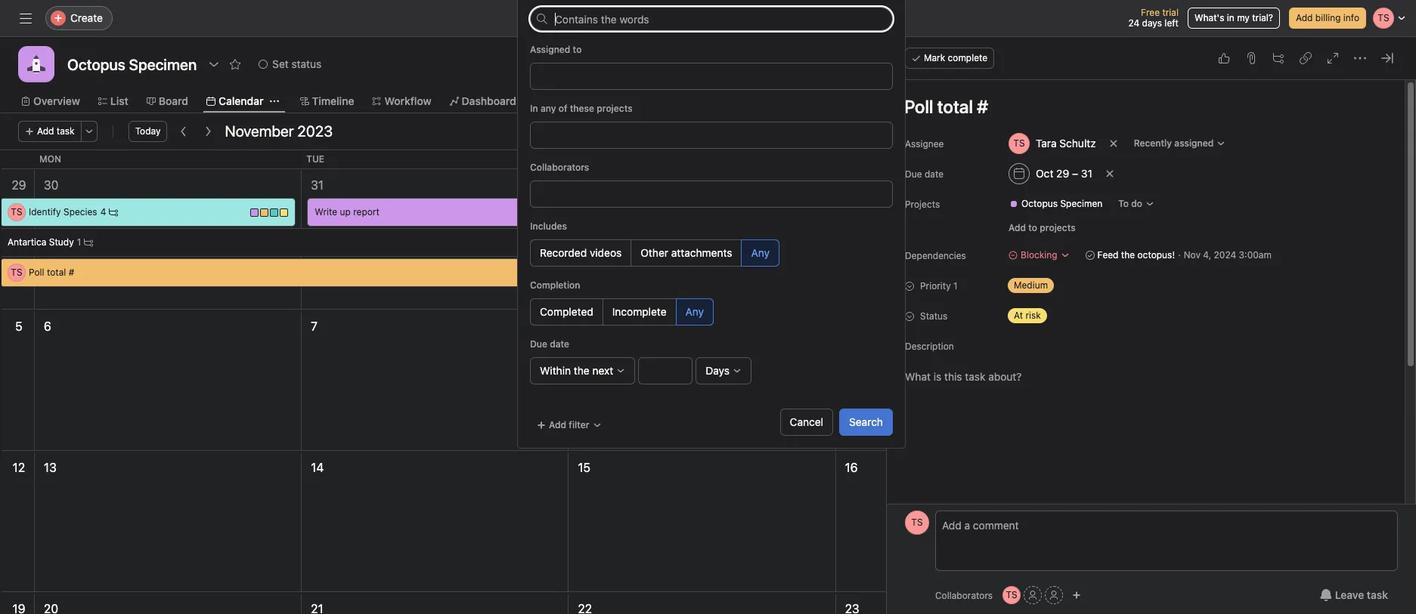 Task type: describe. For each thing, give the bounding box(es) containing it.
free trial 24 days left
[[1129, 7, 1179, 29]]

videos
[[590, 247, 622, 259]]

poll
[[29, 267, 44, 278]]

timeline link
[[300, 93, 354, 110]]

to do
[[1119, 198, 1143, 210]]

recorded videos
[[540, 247, 622, 259]]

the for feed
[[1122, 250, 1135, 261]]

complete
[[948, 52, 988, 64]]

study
[[49, 237, 74, 248]]

in
[[530, 103, 538, 114]]

nov
[[1184, 250, 1201, 261]]

at risk
[[1014, 310, 1041, 321]]

blocking
[[1021, 250, 1058, 261]]

in any of these projects
[[530, 103, 633, 114]]

these
[[570, 103, 595, 114]]

up
[[340, 207, 351, 218]]

set status
[[272, 57, 322, 70]]

includes
[[530, 221, 567, 232]]

fri
[[1108, 154, 1122, 165]]

assigned to
[[530, 44, 582, 55]]

Assigned to text field
[[536, 67, 548, 85]]

status
[[921, 311, 948, 322]]

task for add task
[[57, 126, 75, 137]]

octopus!
[[1138, 250, 1176, 261]]

today button
[[128, 121, 167, 142]]

schultz
[[1060, 137, 1097, 150]]

add for add filter
[[549, 420, 567, 431]]

info
[[1344, 12, 1360, 23]]

specimen
[[1061, 198, 1103, 210]]

15
[[578, 461, 591, 475]]

1 vertical spatial search button
[[840, 409, 893, 436]]

Incomplete radio
[[603, 299, 677, 326]]

tab actions image
[[270, 97, 279, 106]]

#
[[69, 267, 74, 278]]

trial?
[[1253, 12, 1274, 23]]

tara schultz
[[1036, 137, 1097, 150]]

clear due date image
[[1106, 169, 1115, 179]]

0 horizontal spatial collaborators
[[530, 162, 590, 173]]

any for incomplete
[[686, 306, 704, 318]]

mark complete
[[924, 52, 988, 64]]

filter
[[569, 420, 590, 431]]

29 inside main content
[[1057, 167, 1070, 180]]

due inside main content
[[905, 169, 923, 180]]

messages
[[547, 95, 597, 107]]

identify
[[29, 207, 61, 218]]

total
[[47, 267, 66, 278]]

report
[[353, 207, 380, 218]]

16
[[845, 461, 858, 475]]

calendar
[[219, 95, 264, 107]]

add to starred image
[[229, 58, 241, 70]]

other attachments
[[641, 247, 733, 259]]

billing
[[1316, 12, 1341, 23]]

leftcount image
[[84, 238, 93, 247]]

calendar link
[[207, 93, 264, 110]]

within the next
[[540, 365, 614, 377]]

4,
[[1204, 250, 1212, 261]]

add for add to projects
[[1009, 222, 1026, 234]]

full screen image
[[1328, 52, 1340, 64]]

task for leave task
[[1367, 589, 1389, 602]]

mark
[[924, 52, 946, 64]]

1 vertical spatial due
[[530, 339, 548, 350]]

completion
[[530, 280, 581, 291]]

3
[[1113, 179, 1120, 192]]

within
[[540, 365, 571, 377]]

set
[[272, 57, 289, 70]]

mark complete button
[[905, 48, 995, 69]]

cancel
[[790, 416, 824, 429]]

projects
[[905, 199, 940, 210]]

recently assigned
[[1134, 138, 1214, 149]]

assignee
[[905, 138, 944, 150]]

add task
[[37, 126, 75, 137]]

recently
[[1134, 138, 1173, 149]]

copy task link image
[[1300, 52, 1312, 64]]

priority
[[921, 281, 951, 292]]

show options image
[[208, 58, 220, 70]]

november for november 2023
[[225, 123, 294, 140]]

do
[[1132, 198, 1143, 210]]

incomplete
[[613, 306, 667, 318]]

oct 29 – 31
[[1036, 167, 1093, 180]]

description
[[905, 341, 954, 352]]

completion option group
[[530, 299, 893, 326]]

remove assignee image
[[1109, 139, 1118, 148]]

Task Name text field
[[895, 89, 1387, 124]]

4
[[100, 207, 106, 218]]

dependencies
[[905, 250, 967, 262]]

add filter
[[549, 420, 590, 431]]

close details image
[[1382, 52, 1394, 64]]

cancel button
[[780, 409, 834, 436]]

1 vertical spatial ts button
[[1003, 587, 1021, 605]]

recorded
[[540, 247, 587, 259]]

5
[[15, 320, 23, 334]]

date inside the poll total # dialog
[[925, 169, 944, 180]]

set status button
[[252, 54, 328, 75]]

within the next button
[[530, 358, 636, 385]]

0 horizontal spatial 31
[[311, 179, 324, 192]]

recently assigned button
[[1128, 133, 1233, 154]]

overview
[[33, 95, 80, 107]]

0 horizontal spatial ts button
[[905, 511, 930, 536]]

create
[[70, 11, 103, 24]]

leave task
[[1336, 589, 1389, 602]]

my
[[1238, 12, 1250, 23]]

In any of these projects text field
[[536, 126, 548, 144]]

days
[[706, 365, 730, 377]]

poll total # dialog
[[887, 37, 1417, 615]]

Any radio
[[742, 240, 780, 267]]

leave
[[1336, 589, 1365, 602]]



Task type: vqa. For each thing, say whether or not it's contained in the screenshot.
Copy Task Link 'Icon'
yes



Task type: locate. For each thing, give the bounding box(es) containing it.
12
[[13, 461, 25, 475]]

0 horizontal spatial any
[[686, 306, 704, 318]]

search list box
[[530, 6, 893, 30]]

1 vertical spatial any
[[686, 306, 704, 318]]

board link
[[147, 93, 188, 110]]

1 vertical spatial the
[[574, 365, 590, 377]]

feed
[[1098, 250, 1119, 261]]

add
[[1296, 12, 1313, 23], [37, 126, 54, 137], [1009, 222, 1026, 234], [549, 420, 567, 431]]

list
[[110, 95, 128, 107]]

the left next
[[574, 365, 590, 377]]

1 horizontal spatial november
[[578, 179, 635, 192]]

1 vertical spatial collaborators
[[936, 590, 993, 602]]

0 vertical spatial due date
[[905, 169, 944, 180]]

date up within
[[550, 339, 570, 350]]

any inside any option
[[751, 247, 770, 259]]

add left billing on the right
[[1296, 12, 1313, 23]]

attachments: add a file to this task, poll total # image
[[1246, 52, 1258, 64]]

search inside list box
[[556, 11, 590, 24]]

add billing info
[[1296, 12, 1360, 23]]

0 vertical spatial due
[[905, 169, 923, 180]]

–
[[1073, 167, 1079, 180]]

0 vertical spatial projects
[[597, 103, 633, 114]]

november
[[225, 123, 294, 140], [578, 179, 635, 192]]

identify species
[[29, 207, 97, 218]]

0 vertical spatial to
[[573, 44, 582, 55]]

29
[[1057, 167, 1070, 180], [12, 179, 26, 192]]

0 vertical spatial 1
[[638, 179, 643, 192]]

1 horizontal spatial 1
[[638, 179, 643, 192]]

in
[[1228, 12, 1235, 23]]

0 vertical spatial any
[[751, 247, 770, 259]]

0 horizontal spatial task
[[57, 126, 75, 137]]

due date up within
[[530, 339, 570, 350]]

other
[[641, 247, 669, 259]]

add left the filter
[[549, 420, 567, 431]]

to right assigned
[[573, 44, 582, 55]]

0 vertical spatial date
[[925, 169, 944, 180]]

1 inside main content
[[954, 281, 958, 292]]

the inside dialog
[[1122, 250, 1135, 261]]

add up mon
[[37, 126, 54, 137]]

1 horizontal spatial 29
[[1057, 167, 1070, 180]]

octopus specimen link
[[1004, 197, 1109, 212]]

due date inside main content
[[905, 169, 944, 180]]

date down 'assignee'
[[925, 169, 944, 180]]

tara schultz button
[[1002, 130, 1103, 157]]

medium button
[[1002, 275, 1093, 297]]

Any radio
[[676, 299, 714, 326]]

1 horizontal spatial task
[[1367, 589, 1389, 602]]

leftcount image
[[109, 208, 118, 217]]

next month image
[[202, 126, 214, 138]]

the right feed
[[1122, 250, 1135, 261]]

includes option group
[[530, 240, 893, 267]]

what's in my trial? button
[[1188, 8, 1281, 29]]

1 horizontal spatial the
[[1122, 250, 1135, 261]]

Due date number field
[[639, 358, 693, 385]]

3:00am
[[1239, 250, 1272, 261]]

task right leave
[[1367, 589, 1389, 602]]

1 vertical spatial november
[[578, 179, 635, 192]]

1 vertical spatial to
[[1029, 222, 1038, 234]]

the
[[1122, 250, 1135, 261], [574, 365, 590, 377]]

search button
[[530, 6, 893, 30], [840, 409, 893, 436]]

search up assigned to
[[556, 11, 590, 24]]

poll total #
[[29, 267, 74, 278]]

0 horizontal spatial due
[[530, 339, 548, 350]]

1 for priority 1
[[954, 281, 958, 292]]

add inside add billing info button
[[1296, 12, 1313, 23]]

add filter button
[[530, 415, 609, 436]]

expand sidebar image
[[20, 12, 32, 24]]

2 vertical spatial 1
[[954, 281, 958, 292]]

left
[[1165, 17, 1179, 29]]

None text field
[[64, 51, 201, 78]]

november down wed
[[578, 179, 635, 192]]

0 horizontal spatial the
[[574, 365, 590, 377]]

1 horizontal spatial collaborators
[[936, 590, 993, 602]]

next
[[593, 365, 614, 377]]

main content containing tara schultz
[[889, 80, 1404, 615]]

workflow link
[[372, 93, 432, 110]]

1 up other
[[638, 179, 643, 192]]

species
[[64, 207, 97, 218]]

Collaborators text field
[[536, 185, 548, 203]]

previous month image
[[178, 126, 190, 138]]

projects
[[597, 103, 633, 114], [1040, 222, 1076, 234]]

0 horizontal spatial 29
[[12, 179, 26, 192]]

add for add billing info
[[1296, 12, 1313, 23]]

create button
[[45, 6, 113, 30]]

at risk button
[[1002, 306, 1093, 327]]

0 horizontal spatial due date
[[530, 339, 570, 350]]

mon
[[39, 154, 61, 165]]

Contains the words text field
[[530, 7, 893, 31]]

more actions image
[[84, 127, 94, 136]]

0 vertical spatial november
[[225, 123, 294, 140]]

0 vertical spatial the
[[1122, 250, 1135, 261]]

8
[[578, 320, 586, 334]]

31 down tue
[[311, 179, 324, 192]]

1 horizontal spatial to
[[1029, 222, 1038, 234]]

1 horizontal spatial due
[[905, 169, 923, 180]]

main content inside the poll total # dialog
[[889, 80, 1404, 615]]

of
[[559, 103, 568, 114]]

completed
[[540, 306, 594, 318]]

any inside any radio
[[686, 306, 704, 318]]

14
[[311, 461, 324, 475]]

assigned
[[1175, 138, 1214, 149]]

octopus specimen
[[1022, 198, 1103, 210]]

add down octopus
[[1009, 222, 1026, 234]]

attachments
[[672, 247, 733, 259]]

1 vertical spatial due date
[[530, 339, 570, 350]]

0 vertical spatial task
[[57, 126, 75, 137]]

add subtask image
[[1273, 52, 1285, 64]]

0 horizontal spatial to
[[573, 44, 582, 55]]

add for add task
[[37, 126, 54, 137]]

13
[[44, 461, 57, 475]]

any for other attachments
[[751, 247, 770, 259]]

the inside dropdown button
[[574, 365, 590, 377]]

0 vertical spatial search
[[556, 11, 590, 24]]

Other attachments radio
[[631, 240, 742, 267]]

1 horizontal spatial search
[[849, 416, 883, 429]]

collaborators
[[530, 162, 590, 173], [936, 590, 993, 602]]

task
[[57, 126, 75, 137], [1367, 589, 1389, 602]]

oct
[[1036, 167, 1054, 180]]

task left "more actions" "icon" in the left of the page
[[57, 126, 75, 137]]

add inside add filter dropdown button
[[549, 420, 567, 431]]

0 vertical spatial ts button
[[905, 511, 930, 536]]

to for assigned
[[573, 44, 582, 55]]

add billing info button
[[1290, 8, 1367, 29]]

6
[[44, 320, 51, 334]]

1 vertical spatial task
[[1367, 589, 1389, 602]]

due
[[905, 169, 923, 180], [530, 339, 548, 350]]

1 horizontal spatial projects
[[1040, 222, 1076, 234]]

2023
[[297, 123, 333, 140]]

at
[[1014, 310, 1023, 321]]

29 left 30
[[12, 179, 26, 192]]

1 horizontal spatial 31
[[1082, 167, 1093, 180]]

ts button
[[905, 511, 930, 536], [1003, 587, 1021, 605]]

more actions for this task image
[[1355, 52, 1367, 64]]

workflow
[[385, 95, 432, 107]]

list link
[[98, 93, 128, 110]]

1
[[638, 179, 643, 192], [77, 237, 81, 248], [954, 281, 958, 292]]

2
[[845, 179, 852, 192]]

1 horizontal spatial any
[[751, 247, 770, 259]]

0 horizontal spatial date
[[550, 339, 570, 350]]

due up within
[[530, 339, 548, 350]]

29 left –
[[1057, 167, 1070, 180]]

board
[[159, 95, 188, 107]]

rocket image
[[27, 55, 45, 73]]

1 horizontal spatial ts button
[[1003, 587, 1021, 605]]

0 likes. click to like this task image
[[1219, 52, 1231, 64]]

trial
[[1163, 7, 1179, 18]]

search up 16
[[849, 416, 883, 429]]

1 vertical spatial projects
[[1040, 222, 1076, 234]]

november down "tab actions" icon
[[225, 123, 294, 140]]

1 for november 1
[[638, 179, 643, 192]]

0 horizontal spatial november
[[225, 123, 294, 140]]

2 horizontal spatial 1
[[954, 281, 958, 292]]

wed
[[574, 154, 595, 165]]

1 left leftcount icon
[[77, 237, 81, 248]]

1 vertical spatial search
[[849, 416, 883, 429]]

collaborators inside the poll total # dialog
[[936, 590, 993, 602]]

1 horizontal spatial due date
[[905, 169, 944, 180]]

to down octopus
[[1029, 222, 1038, 234]]

ts
[[11, 207, 22, 218], [11, 267, 22, 278], [912, 517, 923, 529], [1006, 590, 1018, 601]]

Recorded videos radio
[[530, 240, 632, 267]]

due up projects
[[905, 169, 923, 180]]

to inside add to projects button
[[1029, 222, 1038, 234]]

timeline
[[312, 95, 354, 107]]

dashboard link
[[450, 93, 516, 110]]

task inside "button"
[[57, 126, 75, 137]]

0 vertical spatial search button
[[530, 6, 893, 30]]

add inside add to projects button
[[1009, 222, 1026, 234]]

risk
[[1026, 310, 1041, 321]]

write
[[315, 207, 337, 218]]

antartica
[[8, 237, 46, 248]]

1 horizontal spatial date
[[925, 169, 944, 180]]

dashboard
[[462, 95, 516, 107]]

task inside button
[[1367, 589, 1389, 602]]

0 vertical spatial collaborators
[[530, 162, 590, 173]]

add inside the add task "button"
[[37, 126, 54, 137]]

days
[[1143, 17, 1163, 29]]

7
[[311, 320, 318, 334]]

main content
[[889, 80, 1404, 615]]

medium
[[1014, 280, 1048, 291]]

to
[[1119, 198, 1129, 210]]

Completed radio
[[530, 299, 603, 326]]

31 right –
[[1082, 167, 1093, 180]]

due date
[[905, 169, 944, 180], [530, 339, 570, 350]]

files
[[627, 95, 650, 107]]

projects inside add to projects button
[[1040, 222, 1076, 234]]

add or remove collaborators image
[[1073, 592, 1082, 601]]

1 vertical spatial 1
[[77, 237, 81, 248]]

any right attachments
[[751, 247, 770, 259]]

0 horizontal spatial projects
[[597, 103, 633, 114]]

due date down 'assignee'
[[905, 169, 944, 180]]

any right incomplete
[[686, 306, 704, 318]]

what's in my trial?
[[1195, 12, 1274, 23]]

1 vertical spatial date
[[550, 339, 570, 350]]

any
[[541, 103, 556, 114]]

0 horizontal spatial search
[[556, 11, 590, 24]]

0 horizontal spatial 1
[[77, 237, 81, 248]]

1 right priority
[[954, 281, 958, 292]]

to for add
[[1029, 222, 1038, 234]]

november for november 1
[[578, 179, 635, 192]]

overview link
[[21, 93, 80, 110]]

projects down the octopus specimen link
[[1040, 222, 1076, 234]]

projects right these
[[597, 103, 633, 114]]

30
[[44, 179, 59, 192]]

31 inside main content
[[1082, 167, 1093, 180]]

the for within
[[574, 365, 590, 377]]

leave task button
[[1311, 582, 1399, 610]]



